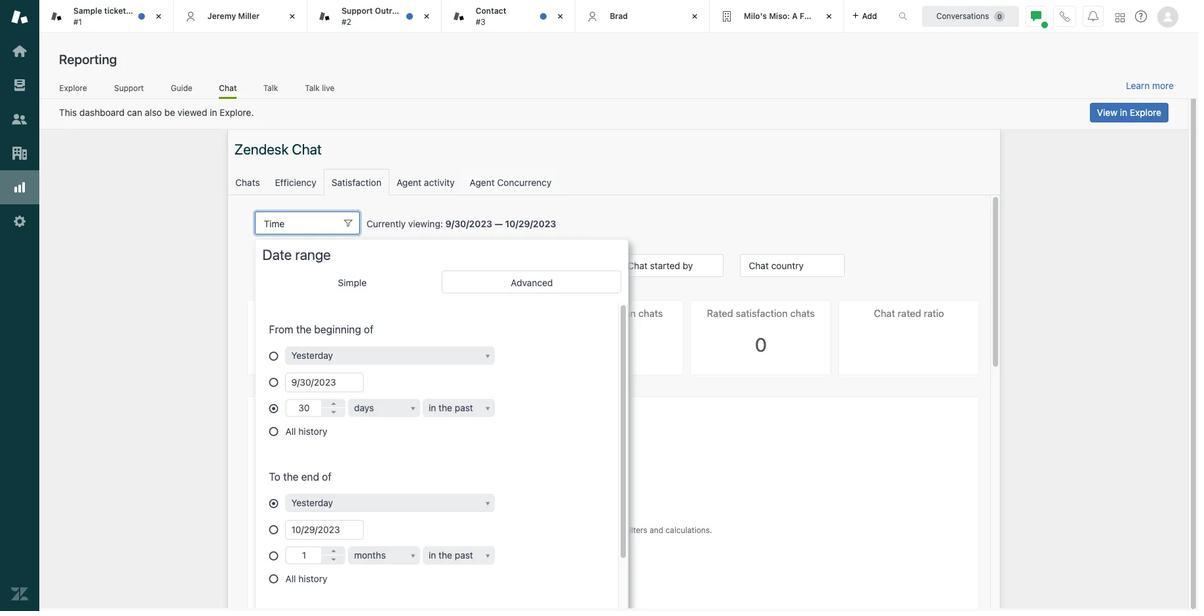 Task type: describe. For each thing, give the bounding box(es) containing it.
reporting
[[59, 52, 117, 67]]

explore inside button
[[1131, 107, 1162, 118]]

talk live link
[[305, 83, 335, 97]]

talk for talk
[[263, 83, 278, 93]]

close image inside jeremy miller tab
[[286, 10, 299, 23]]

learn more link
[[1127, 80, 1175, 92]]

get help image
[[1136, 10, 1148, 22]]

contact #3
[[476, 6, 507, 27]]

learn
[[1127, 80, 1150, 91]]

tab containing contact
[[442, 0, 576, 33]]

conversations
[[937, 11, 990, 21]]

conversations button
[[923, 6, 1020, 27]]

also
[[145, 107, 162, 118]]

talk link
[[263, 83, 278, 97]]

a
[[793, 11, 798, 21]]

button displays agent's chat status as online. image
[[1032, 11, 1042, 21]]

more
[[1153, 80, 1175, 91]]

talk live
[[305, 83, 335, 93]]

1 close image from the left
[[420, 10, 433, 23]]

customers image
[[11, 111, 28, 128]]

dashboard
[[79, 107, 125, 118]]

miller
[[238, 11, 260, 21]]

close image for ticket:
[[152, 10, 165, 23]]

in inside button
[[1121, 107, 1128, 118]]

sample
[[73, 6, 102, 16]]

miso:
[[770, 11, 790, 21]]

explore link
[[59, 83, 87, 97]]

ticket
[[167, 6, 189, 16]]

subsidiary
[[833, 11, 874, 21]]

the
[[152, 6, 165, 16]]

organizations image
[[11, 145, 28, 162]]

live
[[322, 83, 335, 93]]

sample ticket: meet the ticket #1
[[73, 6, 189, 27]]

can
[[127, 107, 142, 118]]

talk for talk live
[[305, 83, 320, 93]]

views image
[[11, 77, 28, 94]]

chat
[[219, 83, 237, 93]]

ticket:
[[104, 6, 129, 16]]

#1
[[73, 17, 82, 27]]

main element
[[0, 0, 39, 612]]

jeremy
[[208, 11, 236, 21]]

#3
[[476, 17, 486, 27]]

brad tab
[[576, 0, 710, 33]]

tab containing support outreach
[[308, 0, 442, 33]]

close image for #3
[[554, 10, 568, 23]]

brad
[[610, 11, 628, 21]]

close image for milo's miso: a foodlez subsidiary
[[823, 10, 836, 23]]

milo's miso: a foodlez subsidiary
[[744, 11, 874, 21]]



Task type: locate. For each thing, give the bounding box(es) containing it.
0 horizontal spatial explore
[[59, 83, 87, 93]]

close image
[[152, 10, 165, 23], [286, 10, 299, 23], [554, 10, 568, 23]]

notifications image
[[1089, 11, 1099, 21]]

2 tab from the left
[[308, 0, 442, 33]]

0 vertical spatial explore
[[59, 83, 87, 93]]

milo's miso: a foodlez subsidiary tab
[[710, 0, 874, 33]]

support outreach #2
[[342, 6, 411, 27]]

0 horizontal spatial in
[[210, 107, 217, 118]]

be
[[164, 107, 175, 118]]

1 close image from the left
[[152, 10, 165, 23]]

explore down learn more link
[[1131, 107, 1162, 118]]

support for support
[[114, 83, 144, 93]]

1 tab from the left
[[39, 0, 189, 33]]

talk
[[263, 83, 278, 93], [305, 83, 320, 93]]

explore
[[59, 83, 87, 93], [1131, 107, 1162, 118]]

1 talk from the left
[[263, 83, 278, 93]]

3 tab from the left
[[442, 0, 576, 33]]

1 horizontal spatial close image
[[689, 10, 702, 23]]

in
[[210, 107, 217, 118], [1121, 107, 1128, 118]]

support up #2
[[342, 6, 373, 16]]

1 horizontal spatial support
[[342, 6, 373, 16]]

in right viewed on the top left of page
[[210, 107, 217, 118]]

close image right miller
[[286, 10, 299, 23]]

#2
[[342, 17, 352, 27]]

1 horizontal spatial talk
[[305, 83, 320, 93]]

1 vertical spatial support
[[114, 83, 144, 93]]

tab containing sample ticket: meet the ticket
[[39, 0, 189, 33]]

talk left live
[[305, 83, 320, 93]]

close image inside milo's miso: a foodlez subsidiary tab
[[823, 10, 836, 23]]

0 horizontal spatial talk
[[263, 83, 278, 93]]

close image inside brad tab
[[689, 10, 702, 23]]

zendesk image
[[11, 586, 28, 603]]

2 talk from the left
[[305, 83, 320, 93]]

chat link
[[219, 83, 237, 99]]

close image right a
[[823, 10, 836, 23]]

learn more
[[1127, 80, 1175, 91]]

3 close image from the left
[[823, 10, 836, 23]]

tabs tab list
[[39, 0, 885, 33]]

add
[[863, 11, 877, 21]]

guide link
[[171, 83, 193, 97]]

get started image
[[11, 43, 28, 60]]

1 in from the left
[[210, 107, 217, 118]]

2 close image from the left
[[286, 10, 299, 23]]

2 close image from the left
[[689, 10, 702, 23]]

2 horizontal spatial close image
[[554, 10, 568, 23]]

support up can
[[114, 83, 144, 93]]

1 horizontal spatial explore
[[1131, 107, 1162, 118]]

support for support outreach #2
[[342, 6, 373, 16]]

tab
[[39, 0, 189, 33], [308, 0, 442, 33], [442, 0, 576, 33]]

support inside support outreach #2
[[342, 6, 373, 16]]

view in explore button
[[1090, 103, 1169, 123]]

zendesk products image
[[1116, 13, 1125, 22]]

milo's
[[744, 11, 767, 21]]

explore up this
[[59, 83, 87, 93]]

foodlez
[[800, 11, 831, 21]]

reporting image
[[11, 179, 28, 196]]

contact
[[476, 6, 507, 16]]

0 horizontal spatial support
[[114, 83, 144, 93]]

close image right outreach
[[420, 10, 433, 23]]

in right view
[[1121, 107, 1128, 118]]

0 horizontal spatial close image
[[420, 10, 433, 23]]

this
[[59, 107, 77, 118]]

this dashboard can also be viewed in explore.
[[59, 107, 254, 118]]

add button
[[844, 0, 885, 32]]

jeremy miller tab
[[174, 0, 308, 33]]

jeremy miller
[[208, 11, 260, 21]]

close image for brad
[[689, 10, 702, 23]]

talk right chat
[[263, 83, 278, 93]]

close image right the meet
[[152, 10, 165, 23]]

view in explore
[[1098, 107, 1162, 118]]

outreach
[[375, 6, 411, 16]]

close image left brad
[[554, 10, 568, 23]]

meet
[[131, 6, 150, 16]]

view
[[1098, 107, 1118, 118]]

1 horizontal spatial in
[[1121, 107, 1128, 118]]

2 in from the left
[[1121, 107, 1128, 118]]

guide
[[171, 83, 193, 93]]

close image
[[420, 10, 433, 23], [689, 10, 702, 23], [823, 10, 836, 23]]

0 horizontal spatial close image
[[152, 10, 165, 23]]

1 vertical spatial explore
[[1131, 107, 1162, 118]]

3 close image from the left
[[554, 10, 568, 23]]

admin image
[[11, 213, 28, 230]]

2 horizontal spatial close image
[[823, 10, 836, 23]]

support inside support link
[[114, 83, 144, 93]]

viewed
[[178, 107, 207, 118]]

close image left the milo's
[[689, 10, 702, 23]]

support link
[[114, 83, 144, 97]]

0 vertical spatial support
[[342, 6, 373, 16]]

1 horizontal spatial close image
[[286, 10, 299, 23]]

explore.
[[220, 107, 254, 118]]

zendesk support image
[[11, 9, 28, 26]]

support
[[342, 6, 373, 16], [114, 83, 144, 93]]



Task type: vqa. For each thing, say whether or not it's contained in the screenshot.
1st TAB
yes



